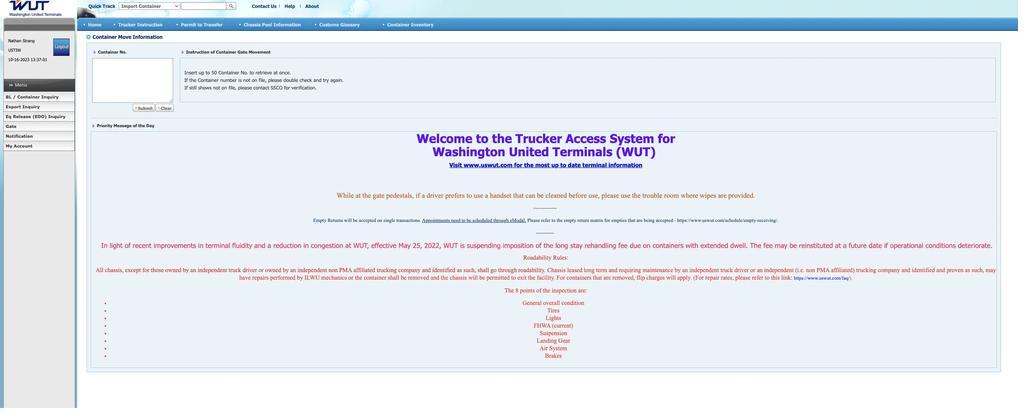 Task type: describe. For each thing, give the bounding box(es) containing it.
13:37:01
[[31, 57, 47, 62]]

gate
[[6, 124, 16, 129]]

release
[[13, 114, 31, 119]]

2023
[[20, 57, 29, 62]]

1 vertical spatial container
[[17, 95, 40, 99]]

export inquiry
[[6, 104, 40, 109]]

bl / container inquiry
[[6, 95, 59, 99]]

inquiry for (edo)
[[48, 114, 66, 119]]

my
[[6, 144, 12, 149]]

account
[[14, 144, 33, 149]]

my account link
[[3, 141, 75, 151]]

transfer
[[204, 22, 223, 27]]

information
[[274, 22, 301, 27]]

contact us link
[[252, 3, 277, 9]]

/
[[13, 95, 16, 99]]

export inquiry link
[[3, 102, 75, 112]]

glossary
[[340, 22, 360, 27]]

quick track
[[88, 3, 115, 9]]

nathan
[[8, 38, 21, 43]]

trucker
[[118, 22, 136, 27]]

strang
[[23, 38, 35, 43]]

eq
[[6, 114, 11, 119]]

permit to transfer
[[181, 22, 223, 27]]

chassis pool information
[[244, 22, 301, 27]]

10-
[[8, 57, 14, 62]]

export
[[6, 104, 21, 109]]

eq release (edo) inquiry link
[[3, 112, 75, 122]]



Task type: locate. For each thing, give the bounding box(es) containing it.
inquiry right (edo)
[[48, 114, 66, 119]]

1 vertical spatial inquiry
[[22, 104, 40, 109]]

inquiry down bl / container inquiry
[[22, 104, 40, 109]]

my account
[[6, 144, 33, 149]]

container up 'export inquiry'
[[17, 95, 40, 99]]

(edo)
[[32, 114, 47, 119]]

about
[[306, 3, 319, 9]]

1 horizontal spatial container
[[388, 22, 410, 27]]

16-
[[14, 57, 20, 62]]

0 vertical spatial inquiry
[[41, 95, 59, 99]]

container
[[388, 22, 410, 27], [17, 95, 40, 99]]

about link
[[306, 3, 319, 9]]

bl / container inquiry link
[[3, 92, 75, 102]]

login image
[[53, 39, 70, 56]]

notification link
[[3, 132, 75, 141]]

contact
[[252, 3, 270, 9]]

instruction
[[137, 22, 163, 27]]

10-16-2023 13:37:01
[[8, 57, 47, 62]]

inventory
[[411, 22, 434, 27]]

track
[[103, 3, 115, 9]]

None text field
[[181, 2, 227, 10]]

container left inventory on the top of page
[[388, 22, 410, 27]]

gate link
[[3, 122, 75, 132]]

to
[[198, 22, 202, 27]]

trucker instruction
[[118, 22, 163, 27]]

customs glossary
[[320, 22, 360, 27]]

contact us
[[252, 3, 277, 9]]

inquiry up export inquiry link
[[41, 95, 59, 99]]

0 horizontal spatial container
[[17, 95, 40, 99]]

notification
[[6, 134, 33, 139]]

ustiw
[[8, 48, 21, 53]]

2 vertical spatial inquiry
[[48, 114, 66, 119]]

nathan strang
[[8, 38, 35, 43]]

help link
[[285, 3, 295, 9]]

pool
[[262, 22, 272, 27]]

us
[[271, 3, 277, 9]]

inquiry for container
[[41, 95, 59, 99]]

inquiry
[[41, 95, 59, 99], [22, 104, 40, 109], [48, 114, 66, 119]]

eq release (edo) inquiry
[[6, 114, 66, 119]]

0 vertical spatial container
[[388, 22, 410, 27]]

home
[[88, 22, 101, 27]]

customs
[[320, 22, 339, 27]]

chassis
[[244, 22, 261, 27]]

container inventory
[[388, 22, 434, 27]]

help
[[285, 3, 295, 9]]

bl
[[6, 95, 11, 99]]

permit
[[181, 22, 196, 27]]

quick
[[88, 3, 101, 9]]



Task type: vqa. For each thing, say whether or not it's contained in the screenshot.
Container inquiry
yes



